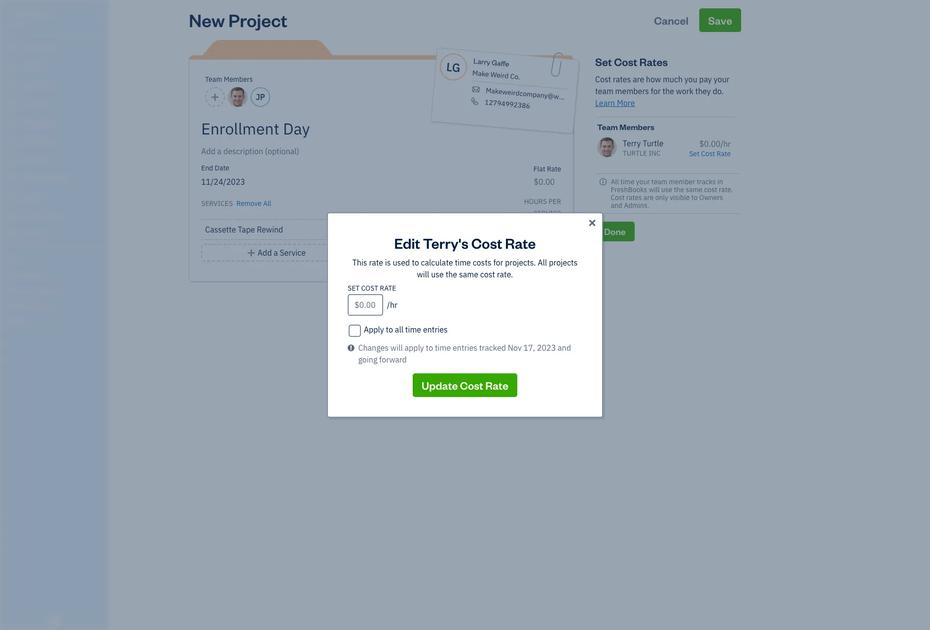 Task type: locate. For each thing, give the bounding box(es) containing it.
are up members
[[633, 74, 644, 84]]

all
[[611, 178, 619, 186], [263, 199, 271, 208], [538, 258, 547, 268]]

0 horizontal spatial inc
[[38, 9, 52, 19]]

0 horizontal spatial cost
[[480, 270, 495, 280]]

use inside this rate is used to calculate time costs for projects. all projects will use the same cost rate.
[[431, 270, 444, 280]]

1 vertical spatial are
[[644, 193, 654, 202]]

your inside all time your team member tracks in freshbooks will use the same cost rate. cost rates are only visible to owners and admins.
[[636, 178, 650, 186]]

1 vertical spatial your
[[636, 178, 650, 186]]

0 vertical spatial use
[[661, 185, 672, 194]]

/hr inside $0.00 /hr set cost rate
[[721, 139, 731, 149]]

add a service button
[[201, 244, 351, 262]]

per
[[549, 197, 561, 206]]

turtle
[[8, 9, 36, 19], [623, 149, 647, 158]]

/hr inside edit terry's cost rate dialog
[[387, 300, 398, 310]]

and down freshbooks
[[611, 201, 623, 210]]

timer image
[[6, 174, 18, 184]]

entries left tracked
[[453, 343, 478, 353]]

use inside all time your team member tracks in freshbooks will use the same cost rate. cost rates are only visible to owners and admins.
[[661, 185, 672, 194]]

cancel button
[[645, 8, 698, 32]]

only
[[655, 193, 668, 202]]

rate down tracked
[[486, 379, 509, 393]]

0 vertical spatial same
[[686, 185, 703, 194]]

client image
[[6, 62, 18, 72]]

team members
[[205, 75, 253, 84], [597, 122, 655, 132]]

to
[[692, 193, 698, 202], [412, 258, 419, 268], [386, 325, 393, 335], [426, 343, 433, 353]]

will inside changes will apply to time entries tracked nov 17, 2023 and going forward
[[391, 343, 403, 353]]

0h
[[534, 246, 543, 256]]

team members image
[[7, 271, 106, 279]]

to right apply
[[426, 343, 433, 353]]

amount (usd) text field inside edit terry's cost rate dialog
[[348, 295, 383, 316]]

your inside cost rates are how much you pay your team members for the work they do. learn more
[[714, 74, 730, 84]]

all inside all time your team member tracks in freshbooks will use the same cost rate. cost rates are only visible to owners and admins.
[[611, 178, 619, 186]]

rate. down projects.
[[497, 270, 513, 280]]

0 vertical spatial team
[[595, 86, 614, 96]]

2 horizontal spatial will
[[649, 185, 660, 194]]

items and services image
[[7, 287, 106, 295]]

1 horizontal spatial team
[[652, 178, 668, 186]]

0 vertical spatial all
[[611, 178, 619, 186]]

1 horizontal spatial turtle
[[623, 149, 647, 158]]

0 vertical spatial for
[[651, 86, 661, 96]]

1 vertical spatial cost
[[480, 270, 495, 280]]

0 vertical spatial will
[[649, 185, 660, 194]]

0 horizontal spatial for
[[494, 258, 503, 268]]

set down $0.00
[[689, 149, 700, 158]]

team up learn on the top right
[[595, 86, 614, 96]]

to right visible at the top right
[[692, 193, 698, 202]]

rate up projects.
[[505, 234, 536, 253]]

date
[[215, 164, 229, 173]]

are
[[633, 74, 644, 84], [644, 193, 654, 202]]

turtle inside terry turtle turtle inc
[[623, 149, 647, 158]]

will up admins. in the top of the page
[[649, 185, 660, 194]]

amount (usd) text field down cost
[[348, 295, 383, 316]]

1 horizontal spatial amount (usd) text field
[[534, 177, 555, 187]]

your up admins. in the top of the page
[[636, 178, 650, 186]]

members
[[224, 75, 253, 84], [620, 122, 655, 132]]

1 horizontal spatial team
[[597, 122, 618, 132]]

1 horizontal spatial your
[[714, 74, 730, 84]]

time right apply
[[435, 343, 451, 353]]

1 vertical spatial inc
[[649, 149, 661, 158]]

0 horizontal spatial amount (usd) text field
[[348, 295, 383, 316]]

1 horizontal spatial inc
[[649, 149, 661, 158]]

1 vertical spatial rate.
[[497, 270, 513, 280]]

1 horizontal spatial use
[[661, 185, 672, 194]]

will down calculate
[[417, 270, 429, 280]]

rates
[[613, 74, 631, 84], [626, 193, 642, 202]]

hours per service
[[524, 197, 561, 218]]

all right info image
[[611, 178, 619, 186]]

rates left the only
[[626, 193, 642, 202]]

0 vertical spatial team members
[[205, 75, 253, 84]]

the inside all time your team member tracks in freshbooks will use the same cost rate. cost rates are only visible to owners and admins.
[[674, 185, 684, 194]]

1 horizontal spatial same
[[686, 185, 703, 194]]

0 vertical spatial inc
[[38, 9, 52, 19]]

Amount (USD) text field
[[534, 177, 555, 187], [348, 295, 383, 316]]

edit terry's cost rate
[[394, 234, 536, 253]]

0 horizontal spatial team
[[205, 75, 222, 84]]

payment image
[[6, 118, 18, 128]]

invoice image
[[6, 99, 18, 109]]

save button
[[699, 8, 741, 32]]

money image
[[6, 193, 18, 203]]

cost left in
[[704, 185, 717, 194]]

going
[[358, 355, 378, 365]]

will up forward
[[391, 343, 403, 353]]

0 vertical spatial are
[[633, 74, 644, 84]]

is
[[385, 258, 391, 268]]

the down the much
[[663, 86, 674, 96]]

services
[[201, 199, 233, 208]]

to inside this rate is used to calculate time costs for projects. all projects will use the same cost rate.
[[412, 258, 419, 268]]

1 horizontal spatial entries
[[453, 343, 478, 353]]

remove all button
[[234, 196, 271, 210]]

0 horizontal spatial will
[[391, 343, 403, 353]]

chart image
[[6, 212, 18, 221]]

in
[[718, 178, 723, 186]]

more
[[617, 98, 635, 108]]

and inside all time your team member tracks in freshbooks will use the same cost rate. cost rates are only visible to owners and admins.
[[611, 201, 623, 210]]

calculate
[[421, 258, 453, 268]]

cost right update
[[460, 379, 483, 393]]

for down total
[[494, 258, 503, 268]]

1 vertical spatial amount (usd) text field
[[348, 295, 383, 316]]

rate inside $0.00 /hr set cost rate
[[717, 149, 731, 158]]

rate. right tracks
[[719, 185, 733, 194]]

amount (usd) text field down the flat rate
[[534, 177, 555, 187]]

0 horizontal spatial your
[[636, 178, 650, 186]]

0 vertical spatial /hr
[[721, 139, 731, 149]]

1 horizontal spatial set
[[689, 149, 700, 158]]

turtle down the terry
[[623, 149, 647, 158]]

cost
[[361, 284, 378, 293]]

1 vertical spatial will
[[417, 270, 429, 280]]

set
[[348, 284, 360, 293]]

time left costs
[[455, 258, 471, 268]]

service
[[534, 209, 561, 218]]

rate. inside this rate is used to calculate time costs for projects. all projects will use the same cost rate.
[[497, 270, 513, 280]]

0 horizontal spatial team
[[595, 86, 614, 96]]

0 vertical spatial and
[[611, 201, 623, 210]]

and right 2023
[[558, 343, 571, 353]]

cost down $0.00
[[701, 149, 715, 158]]

0 horizontal spatial rate.
[[497, 270, 513, 280]]

services remove all
[[201, 199, 271, 208]]

for down how
[[651, 86, 661, 96]]

1 vertical spatial same
[[459, 270, 479, 280]]

used
[[393, 258, 410, 268]]

0 vertical spatial set
[[595, 55, 612, 69]]

cost
[[704, 185, 717, 194], [480, 270, 495, 280]]

cost inside all time your team member tracks in freshbooks will use the same cost rate. cost rates are only visible to owners and admins.
[[611, 193, 625, 202]]

/hr up set cost rate button
[[721, 139, 731, 149]]

1 horizontal spatial /hr
[[721, 139, 731, 149]]

1 vertical spatial turtle
[[623, 149, 647, 158]]

cost up costs
[[471, 234, 502, 253]]

team
[[205, 75, 222, 84], [597, 122, 618, 132]]

your
[[714, 74, 730, 84], [636, 178, 650, 186]]

plus image
[[247, 247, 256, 259]]

all
[[395, 325, 404, 335]]

total hours: 0h 00m
[[489, 246, 561, 256]]

are left the only
[[644, 193, 654, 202]]

set inside $0.00 /hr set cost rate
[[689, 149, 700, 158]]

0 horizontal spatial use
[[431, 270, 444, 280]]

projects.
[[505, 258, 536, 268]]

team inside cost rates are how much you pay your team members for the work they do. learn more
[[595, 86, 614, 96]]

0 vertical spatial rate.
[[719, 185, 733, 194]]

entries inside changes will apply to time entries tracked nov 17, 2023 and going forward
[[453, 343, 478, 353]]

this
[[353, 258, 367, 268]]

team up the only
[[652, 178, 668, 186]]

0 horizontal spatial turtle
[[8, 9, 36, 19]]

cassette
[[205, 225, 236, 235]]

info image
[[599, 178, 607, 186]]

dashboard image
[[6, 43, 18, 53]]

team members up the terry
[[597, 122, 655, 132]]

apps image
[[7, 256, 106, 263]]

your up do.
[[714, 74, 730, 84]]

terry
[[623, 139, 641, 148]]

close image
[[587, 218, 598, 229]]

2 vertical spatial the
[[446, 270, 457, 280]]

and
[[611, 201, 623, 210], [558, 343, 571, 353]]

rate down $0.00
[[717, 149, 731, 158]]

main element
[[0, 0, 133, 631]]

to inside changes will apply to time entries tracked nov 17, 2023 and going forward
[[426, 343, 433, 353]]

jp
[[256, 92, 265, 102]]

save
[[708, 13, 733, 27]]

1 horizontal spatial all
[[538, 258, 547, 268]]

team down learn on the top right
[[597, 122, 618, 132]]

0 vertical spatial the
[[663, 86, 674, 96]]

0 vertical spatial amount (usd) text field
[[534, 177, 555, 187]]

to left all
[[386, 325, 393, 335]]

done
[[604, 226, 626, 237]]

cost inside $0.00 /hr set cost rate
[[701, 149, 715, 158]]

cost up learn on the top right
[[595, 74, 611, 84]]

all inside this rate is used to calculate time costs for projects. all projects will use the same cost rate.
[[538, 258, 547, 268]]

flat
[[534, 165, 546, 174]]

/hr
[[721, 139, 731, 149], [387, 300, 398, 310]]

2 vertical spatial will
[[391, 343, 403, 353]]

work
[[676, 86, 694, 96]]

1 horizontal spatial rate.
[[719, 185, 733, 194]]

entries up apply
[[423, 325, 448, 335]]

1 vertical spatial team
[[652, 178, 668, 186]]

exclamationcircle image
[[348, 342, 355, 354]]

0 vertical spatial cost
[[704, 185, 717, 194]]

the inside this rate is used to calculate time costs for projects. all projects will use the same cost rate.
[[446, 270, 457, 280]]

set up learn on the top right
[[595, 55, 612, 69]]

set
[[595, 55, 612, 69], [689, 149, 700, 158]]

1 vertical spatial team
[[597, 122, 618, 132]]

0 horizontal spatial all
[[263, 199, 271, 208]]

1 vertical spatial /hr
[[387, 300, 398, 310]]

0 horizontal spatial same
[[459, 270, 479, 280]]

rates up members
[[613, 74, 631, 84]]

the right the only
[[674, 185, 684, 194]]

1 vertical spatial members
[[620, 122, 655, 132]]

the
[[663, 86, 674, 96], [674, 185, 684, 194], [446, 270, 457, 280]]

owners
[[700, 193, 723, 202]]

0 horizontal spatial /hr
[[387, 300, 398, 310]]

rate inside button
[[486, 379, 509, 393]]

cost up done
[[611, 193, 625, 202]]

turtle inside turtle inc owner
[[8, 9, 36, 19]]

turtle up the owner
[[8, 9, 36, 19]]

end
[[201, 164, 213, 173]]

1 horizontal spatial will
[[417, 270, 429, 280]]

time
[[621, 178, 635, 186], [455, 258, 471, 268], [405, 325, 421, 335], [435, 343, 451, 353]]

1 horizontal spatial members
[[620, 122, 655, 132]]

cost inside cost rates are how much you pay your team members for the work they do. learn more
[[595, 74, 611, 84]]

they
[[696, 86, 711, 96]]

1 vertical spatial and
[[558, 343, 571, 353]]

0 vertical spatial your
[[714, 74, 730, 84]]

0 vertical spatial rates
[[613, 74, 631, 84]]

all down 0h
[[538, 258, 547, 268]]

cost
[[614, 55, 638, 69], [595, 74, 611, 84], [701, 149, 715, 158], [611, 193, 625, 202], [471, 234, 502, 253], [460, 379, 483, 393]]

0 vertical spatial entries
[[423, 325, 448, 335]]

time inside changes will apply to time entries tracked nov 17, 2023 and going forward
[[435, 343, 451, 353]]

/hr down rate
[[387, 300, 398, 310]]

edit terry's cost rate dialog
[[0, 201, 930, 430]]

team members up add team member icon
[[205, 75, 253, 84]]

0 horizontal spatial members
[[224, 75, 253, 84]]

0 vertical spatial team
[[205, 75, 222, 84]]

2 horizontal spatial all
[[611, 178, 619, 186]]

will
[[649, 185, 660, 194], [417, 270, 429, 280], [391, 343, 403, 353]]

0 horizontal spatial and
[[558, 343, 571, 353]]

1 vertical spatial the
[[674, 185, 684, 194]]

inc
[[38, 9, 52, 19], [649, 149, 661, 158]]

1 vertical spatial for
[[494, 258, 503, 268]]

1 horizontal spatial and
[[611, 201, 623, 210]]

will inside all time your team member tracks in freshbooks will use the same cost rate. cost rates are only visible to owners and admins.
[[649, 185, 660, 194]]

hours:
[[509, 246, 532, 256]]

1 vertical spatial set
[[689, 149, 700, 158]]

all right remove
[[263, 199, 271, 208]]

for
[[651, 86, 661, 96], [494, 258, 503, 268]]

0 vertical spatial turtle
[[8, 9, 36, 19]]

0 horizontal spatial set
[[595, 55, 612, 69]]

1 horizontal spatial for
[[651, 86, 661, 96]]

2 vertical spatial all
[[538, 258, 547, 268]]

1 horizontal spatial cost
[[704, 185, 717, 194]]

to right used
[[412, 258, 419, 268]]

cost down costs
[[480, 270, 495, 280]]

1 vertical spatial rates
[[626, 193, 642, 202]]

much
[[663, 74, 683, 84]]

are inside all time your team member tracks in freshbooks will use the same cost rate. cost rates are only visible to owners and admins.
[[644, 193, 654, 202]]

tape
[[238, 225, 255, 235]]

team
[[595, 86, 614, 96], [652, 178, 668, 186]]

add a service
[[258, 248, 306, 258]]

1 vertical spatial entries
[[453, 343, 478, 353]]

the down calculate
[[446, 270, 457, 280]]

time right info image
[[621, 178, 635, 186]]

team up add team member icon
[[205, 75, 222, 84]]

1 vertical spatial team members
[[597, 122, 655, 132]]

edit
[[394, 234, 420, 253]]

1 vertical spatial use
[[431, 270, 444, 280]]



Task type: describe. For each thing, give the bounding box(es) containing it.
update
[[422, 379, 458, 393]]

set cost rate
[[348, 284, 396, 293]]

0 vertical spatial members
[[224, 75, 253, 84]]

pay
[[699, 74, 712, 84]]

team inside all time your team member tracks in freshbooks will use the same cost rate. cost rates are only visible to owners and admins.
[[652, 178, 668, 186]]

rates
[[640, 55, 668, 69]]

bank connections image
[[7, 303, 106, 311]]

17,
[[524, 343, 535, 353]]

will inside this rate is used to calculate time costs for projects. all projects will use the same cost rate.
[[417, 270, 429, 280]]

freshbooks
[[611, 185, 647, 194]]

0 horizontal spatial entries
[[423, 325, 448, 335]]

terry turtle turtle inc
[[623, 139, 664, 158]]

costs
[[473, 258, 492, 268]]

tracked
[[479, 343, 506, 353]]

update cost rate
[[422, 379, 509, 393]]

hours
[[524, 197, 547, 206]]

for inside this rate is used to calculate time costs for projects. all projects will use the same cost rate.
[[494, 258, 503, 268]]

inc inside turtle inc owner
[[38, 9, 52, 19]]

time inside this rate is used to calculate time costs for projects. all projects will use the same cost rate.
[[455, 258, 471, 268]]

changes
[[358, 343, 389, 353]]

forward
[[379, 355, 407, 365]]

a
[[274, 248, 278, 258]]

how
[[646, 74, 661, 84]]

freshbooks image
[[46, 615, 62, 627]]

estimate image
[[6, 80, 18, 90]]

nov
[[508, 343, 522, 353]]

same inside all time your team member tracks in freshbooks will use the same cost rate. cost rates are only visible to owners and admins.
[[686, 185, 703, 194]]

1 horizontal spatial team members
[[597, 122, 655, 132]]

cost inside button
[[460, 379, 483, 393]]

report image
[[6, 230, 18, 240]]

new project
[[189, 8, 288, 32]]

Project Name text field
[[201, 119, 473, 139]]

set cost rate button
[[689, 149, 731, 158]]

cassette tape rewind
[[205, 225, 283, 235]]

2023
[[537, 343, 556, 353]]

all time your team member tracks in freshbooks will use the same cost rate. cost rates are only visible to owners and admins.
[[611, 178, 733, 210]]

update cost rate button
[[413, 374, 517, 398]]

do.
[[713, 86, 724, 96]]

members
[[615, 86, 649, 96]]

rates inside cost rates are how much you pay your team members for the work they do. learn more
[[613, 74, 631, 84]]

owner
[[8, 20, 26, 27]]

and inside changes will apply to time entries tracked nov 17, 2023 and going forward
[[558, 343, 571, 353]]

0 horizontal spatial team members
[[205, 75, 253, 84]]

rate
[[380, 284, 396, 293]]

apply
[[364, 325, 384, 335]]

turtle
[[643, 139, 664, 148]]

end date
[[201, 164, 229, 173]]

project image
[[6, 155, 18, 165]]

End date in  format text field
[[201, 177, 381, 187]]

the inside cost rates are how much you pay your team members for the work they do. learn more
[[663, 86, 674, 96]]

tracks
[[697, 178, 716, 186]]

total
[[489, 246, 507, 256]]

amount (usd) text field for rate
[[534, 177, 555, 187]]

cancel
[[654, 13, 689, 27]]

time inside all time your team member tracks in freshbooks will use the same cost rate. cost rates are only visible to owners and admins.
[[621, 178, 635, 186]]

rate
[[369, 258, 383, 268]]

time right all
[[405, 325, 421, 335]]

new
[[189, 8, 225, 32]]

cost inside all time your team member tracks in freshbooks will use the same cost rate. cost rates are only visible to owners and admins.
[[704, 185, 717, 194]]

learn more link
[[595, 98, 635, 108]]

00m
[[545, 246, 561, 256]]

flat rate
[[534, 165, 561, 174]]

changes will apply to time entries tracked nov 17, 2023 and going forward
[[358, 343, 571, 365]]

rates inside all time your team member tracks in freshbooks will use the same cost rate. cost rates are only visible to owners and admins.
[[626, 193, 642, 202]]

service
[[280, 248, 306, 258]]

cost rates are how much you pay your team members for the work they do. learn more
[[595, 74, 730, 108]]

terry's
[[423, 234, 469, 253]]

same inside this rate is used to calculate time costs for projects. all projects will use the same cost rate.
[[459, 270, 479, 280]]

for inside cost rates are how much you pay your team members for the work they do. learn more
[[651, 86, 661, 96]]

are inside cost rates are how much you pay your team members for the work they do. learn more
[[633, 74, 644, 84]]

1 vertical spatial all
[[263, 199, 271, 208]]

member
[[669, 178, 695, 186]]

settings image
[[7, 319, 106, 327]]

inc inside terry turtle turtle inc
[[649, 149, 661, 158]]

rewind
[[257, 225, 283, 235]]

admins.
[[624, 201, 649, 210]]

$0.00
[[700, 139, 721, 149]]

Project Description text field
[[201, 146, 473, 157]]

done button
[[595, 222, 635, 242]]

project
[[229, 8, 288, 32]]

visible
[[670, 193, 690, 202]]

this rate is used to calculate time costs for projects. all projects will use the same cost rate.
[[353, 258, 578, 280]]

apply to all time entries
[[364, 325, 448, 335]]

remove
[[236, 199, 262, 208]]

add team member image
[[211, 91, 220, 103]]

apply
[[405, 343, 424, 353]]

set cost rates
[[595, 55, 668, 69]]

$0.00 /hr set cost rate
[[689, 139, 731, 158]]

cost left rates
[[614, 55, 638, 69]]

projects
[[549, 258, 578, 268]]

rate right "flat"
[[547, 165, 561, 174]]

expense image
[[6, 137, 18, 147]]

to inside all time your team member tracks in freshbooks will use the same cost rate. cost rates are only visible to owners and admins.
[[692, 193, 698, 202]]

amount (usd) text field for cost
[[348, 295, 383, 316]]

learn
[[595, 98, 615, 108]]

cost inside this rate is used to calculate time costs for projects. all projects will use the same cost rate.
[[480, 270, 495, 280]]

turtle inc owner
[[8, 9, 52, 27]]

you
[[685, 74, 698, 84]]

rate. inside all time your team member tracks in freshbooks will use the same cost rate. cost rates are only visible to owners and admins.
[[719, 185, 733, 194]]

add
[[258, 248, 272, 258]]



Task type: vqa. For each thing, say whether or not it's contained in the screenshot.
middle All
yes



